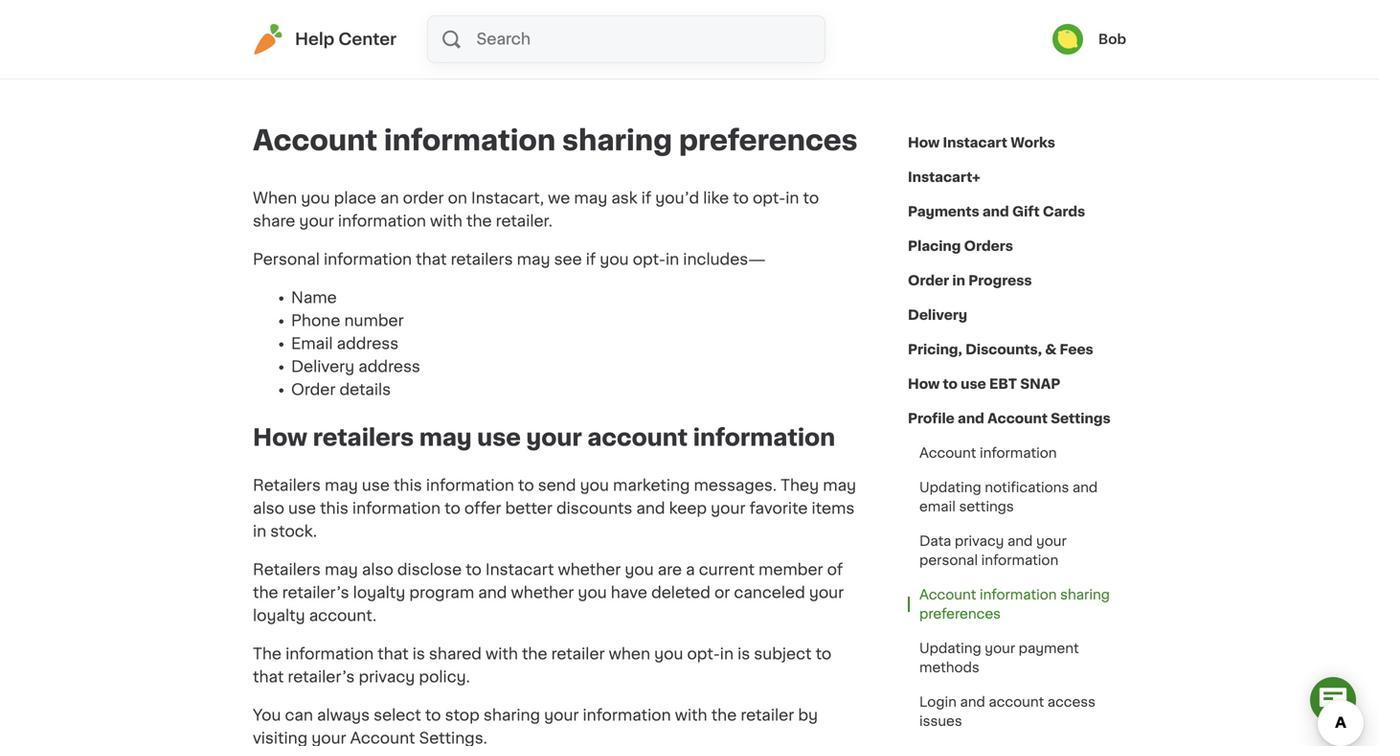 Task type: describe. For each thing, give the bounding box(es) containing it.
placing
[[908, 240, 962, 253]]

0 vertical spatial address
[[337, 336, 399, 352]]

account information sharing preferences link
[[908, 578, 1127, 632]]

how instacart works
[[908, 136, 1056, 149]]

always
[[317, 708, 370, 723]]

information up number
[[324, 252, 412, 267]]

and inside login and account access issues
[[961, 696, 986, 709]]

account down ebt
[[988, 412, 1048, 425]]

the inside you can always select to stop sharing your information with the retailer by visiting your account settings.
[[712, 708, 737, 723]]

snap
[[1021, 378, 1061, 391]]

your down "always"
[[312, 731, 346, 746]]

orders
[[965, 240, 1014, 253]]

1 vertical spatial address
[[359, 359, 421, 375]]

pricing,
[[908, 343, 963, 356]]

instacart image
[[253, 24, 284, 55]]

discounts,
[[966, 343, 1043, 356]]

profile and account settings
[[908, 412, 1111, 425]]

methods
[[920, 661, 980, 675]]

user avatar image
[[1053, 24, 1084, 55]]

payments and gift cards
[[908, 205, 1086, 218]]

data
[[920, 535, 952, 548]]

updating for methods
[[920, 642, 982, 655]]

your down the information that is shared with the retailer when you opt-in is subject to that retailer's privacy policy.
[[544, 708, 579, 723]]

in inside when you place an order on instacart, we may ask if you'd like to opt-in to share your information with the retailer.
[[786, 191, 800, 206]]

subject
[[754, 647, 812, 662]]

when
[[609, 647, 651, 662]]

instacart+
[[908, 171, 981, 184]]

you inside retailers may use this information to send you marketing messages. they may also use this information to offer better discounts and keep your favorite items in stock.
[[580, 478, 609, 493]]

payment
[[1019, 642, 1080, 655]]

your up "send"
[[527, 426, 582, 449]]

information up messages.
[[694, 426, 836, 449]]

in inside retailers may use this information to send you marketing messages. they may also use this information to offer better discounts and keep your favorite items in stock.
[[253, 524, 267, 539]]

center
[[339, 31, 397, 47]]

order in progress
[[908, 274, 1033, 287]]

progress
[[969, 274, 1033, 287]]

and left gift
[[983, 205, 1010, 218]]

0 horizontal spatial account information sharing preferences
[[253, 127, 858, 154]]

help
[[295, 31, 335, 47]]

information inside the data privacy and your personal information
[[982, 554, 1059, 567]]

with inside when you place an order on instacart, we may ask if you'd like to opt-in to share your information with the retailer.
[[430, 214, 463, 229]]

your inside the data privacy and your personal information
[[1037, 535, 1067, 548]]

help center
[[295, 31, 397, 47]]

2 is from the left
[[738, 647, 751, 662]]

can
[[285, 708, 313, 723]]

personal
[[920, 554, 979, 567]]

email
[[920, 500, 956, 514]]

updating your payment methods link
[[908, 632, 1127, 685]]

you inside when you place an order on instacart, we may ask if you'd like to opt-in to share your information with the retailer.
[[301, 191, 330, 206]]

retailers may use this information to send you marketing messages. they may also use this information to offer better discounts and keep your favorite items in stock.
[[253, 478, 857, 539]]

gift
[[1013, 205, 1040, 218]]

information inside you can always select to stop sharing your information with the retailer by visiting your account settings.
[[583, 708, 671, 723]]

the inside retailers may also disclose to instacart whether you are a current member of the retailer's loyalty program and whether you have deleted or canceled your loyalty account.
[[253, 585, 278, 601]]

ask
[[612, 191, 638, 206]]

and inside the data privacy and your personal information
[[1008, 535, 1033, 548]]

you left have
[[578, 585, 607, 601]]

your inside when you place an order on instacart, we may ask if you'd like to opt-in to share your information with the retailer.
[[299, 214, 334, 229]]

retailers for the
[[253, 562, 321, 578]]

you up have
[[625, 562, 654, 578]]

login
[[920, 696, 957, 709]]

1 horizontal spatial delivery
[[908, 309, 968, 322]]

login and account access issues link
[[908, 685, 1127, 739]]

bob link
[[1053, 24, 1127, 55]]

order in progress link
[[908, 264, 1033, 298]]

how for how retailers may use your account information
[[253, 426, 308, 449]]

better
[[505, 501, 553, 516]]

retailer.
[[496, 214, 553, 229]]

information up the "disclose"
[[353, 501, 441, 516]]

in left includes— on the top of the page
[[666, 252, 680, 267]]

canceled
[[734, 585, 806, 601]]

1 vertical spatial loyalty
[[253, 608, 305, 624]]

email
[[291, 336, 333, 352]]

also inside retailers may also disclose to instacart whether you are a current member of the retailer's loyalty program and whether you have deleted or canceled your loyalty account.
[[362, 562, 394, 578]]

1 vertical spatial this
[[320, 501, 349, 516]]

are
[[658, 562, 682, 578]]

stock.
[[270, 524, 317, 539]]

place
[[334, 191, 377, 206]]

0 vertical spatial loyalty
[[353, 585, 406, 601]]

&
[[1046, 343, 1057, 356]]

profile
[[908, 412, 955, 425]]

personal
[[253, 252, 320, 267]]

your inside updating your payment methods
[[985, 642, 1016, 655]]

account inside account information sharing preferences
[[920, 588, 977, 602]]

name
[[291, 290, 337, 306]]

stop
[[445, 708, 480, 723]]

0 horizontal spatial opt-
[[633, 252, 666, 267]]

keep
[[670, 501, 707, 516]]

opt- inside the information that is shared with the retailer when you opt-in is subject to that retailer's privacy policy.
[[688, 647, 720, 662]]

to inside you can always select to stop sharing your information with the retailer by visiting your account settings.
[[425, 708, 441, 723]]

sharing inside account information sharing preferences
[[1061, 588, 1111, 602]]

phone
[[291, 313, 341, 329]]

that for retailers
[[416, 252, 447, 267]]

account inside login and account access issues
[[989, 696, 1045, 709]]

1 is from the left
[[413, 647, 425, 662]]

marketing
[[613, 478, 690, 493]]

fees
[[1060, 343, 1094, 356]]

items
[[812, 501, 855, 516]]

updating notifications and email settings
[[920, 481, 1098, 514]]

personal information that retailers may see if you opt-in includes—
[[253, 252, 766, 267]]

with inside the information that is shared with the retailer when you opt-in is subject to that retailer's privacy policy.
[[486, 647, 518, 662]]

account.
[[309, 608, 377, 624]]

settings.
[[419, 731, 488, 746]]

you can always select to stop sharing your information with the retailer by visiting your account settings.
[[253, 708, 818, 746]]

shared
[[429, 647, 482, 662]]

of
[[828, 562, 843, 578]]

the
[[253, 647, 282, 662]]

delivery link
[[908, 298, 968, 333]]

favorite
[[750, 501, 808, 516]]

Search search field
[[475, 16, 825, 62]]

retailers may also disclose to instacart whether you are a current member of the retailer's loyalty program and whether you have deleted or canceled your loyalty account.
[[253, 562, 844, 624]]

we
[[548, 191, 571, 206]]

information inside when you place an order on instacart, we may ask if you'd like to opt-in to share your information with the retailer.
[[338, 214, 426, 229]]

notifications
[[985, 481, 1070, 494]]

your inside retailers may use this information to send you marketing messages. they may also use this information to offer better discounts and keep your favorite items in stock.
[[711, 501, 746, 516]]

with inside you can always select to stop sharing your information with the retailer by visiting your account settings.
[[675, 708, 708, 723]]

1 vertical spatial retailers
[[313, 426, 414, 449]]

you inside the information that is shared with the retailer when you opt-in is subject to that retailer's privacy policy.
[[655, 647, 684, 662]]



Task type: locate. For each thing, give the bounding box(es) containing it.
your inside retailers may also disclose to instacart whether you are a current member of the retailer's loyalty program and whether you have deleted or canceled your loyalty account.
[[810, 585, 844, 601]]

account up marketing
[[588, 426, 688, 449]]

delivery up pricing,
[[908, 309, 968, 322]]

the down on
[[467, 214, 492, 229]]

an
[[380, 191, 399, 206]]

or
[[715, 585, 731, 601]]

2 vertical spatial opt-
[[688, 647, 720, 662]]

with
[[430, 214, 463, 229], [486, 647, 518, 662], [675, 708, 708, 723]]

sharing up ask
[[563, 127, 673, 154]]

that down order
[[416, 252, 447, 267]]

1 horizontal spatial privacy
[[955, 535, 1005, 548]]

like
[[704, 191, 729, 206]]

opt- inside when you place an order on instacart, we may ask if you'd like to opt-in to share your information with the retailer.
[[753, 191, 786, 206]]

1 vertical spatial account information sharing preferences
[[920, 588, 1111, 621]]

and right program
[[478, 585, 507, 601]]

and inside retailers may also disclose to instacart whether you are a current member of the retailer's loyalty program and whether you have deleted or canceled your loyalty account.
[[478, 585, 507, 601]]

0 horizontal spatial is
[[413, 647, 425, 662]]

also left the "disclose"
[[362, 562, 394, 578]]

order down email
[[291, 382, 336, 398]]

privacy inside the data privacy and your personal information
[[955, 535, 1005, 548]]

includes—
[[684, 252, 766, 267]]

retailer
[[552, 647, 605, 662], [741, 708, 795, 723]]

1 vertical spatial how
[[908, 378, 940, 391]]

0 vertical spatial retailers
[[253, 478, 321, 493]]

they
[[781, 478, 819, 493]]

in left stock.
[[253, 524, 267, 539]]

the inside the information that is shared with the retailer when you opt-in is subject to that retailer's privacy policy.
[[522, 647, 548, 662]]

delivery inside name phone number email address delivery address order details
[[291, 359, 355, 375]]

how retailers may use your account information
[[253, 426, 836, 449]]

details
[[340, 382, 391, 398]]

1 horizontal spatial loyalty
[[353, 585, 406, 601]]

the down retailers may also disclose to instacart whether you are a current member of the retailer's loyalty program and whether you have deleted or canceled your loyalty account.
[[522, 647, 548, 662]]

1 vertical spatial order
[[291, 382, 336, 398]]

placing orders
[[908, 240, 1014, 253]]

0 horizontal spatial this
[[320, 501, 349, 516]]

and inside updating notifications and email settings
[[1073, 481, 1098, 494]]

account down select
[[350, 731, 415, 746]]

sharing right stop
[[484, 708, 541, 723]]

opt- down ask
[[633, 252, 666, 267]]

0 vertical spatial account information sharing preferences
[[253, 127, 858, 154]]

information inside account information sharing preferences
[[980, 588, 1058, 602]]

address
[[337, 336, 399, 352], [359, 359, 421, 375]]

information up on
[[384, 127, 556, 154]]

0 vertical spatial instacart
[[943, 136, 1008, 149]]

information
[[384, 127, 556, 154], [338, 214, 426, 229], [324, 252, 412, 267], [694, 426, 836, 449], [980, 447, 1058, 460], [426, 478, 515, 493], [353, 501, 441, 516], [982, 554, 1059, 567], [980, 588, 1058, 602], [286, 647, 374, 662], [583, 708, 671, 723]]

your down messages.
[[711, 501, 746, 516]]

0 horizontal spatial also
[[253, 501, 285, 516]]

1 vertical spatial retailer's
[[288, 670, 355, 685]]

updating up the email
[[920, 481, 982, 494]]

may inside when you place an order on instacart, we may ask if you'd like to opt-in to share your information with the retailer.
[[574, 191, 608, 206]]

order
[[908, 274, 950, 287], [291, 382, 336, 398]]

how for how to use ebt snap
[[908, 378, 940, 391]]

a
[[686, 562, 695, 578]]

retailer's inside retailers may also disclose to instacart whether you are a current member of the retailer's loyalty program and whether you have deleted or canceled your loyalty account.
[[282, 585, 349, 601]]

sharing
[[563, 127, 673, 154], [1061, 588, 1111, 602], [484, 708, 541, 723]]

works
[[1011, 136, 1056, 149]]

account down updating your payment methods link
[[989, 696, 1045, 709]]

pricing, discounts, & fees
[[908, 343, 1094, 356]]

account information sharing preferences up we
[[253, 127, 858, 154]]

0 horizontal spatial sharing
[[484, 708, 541, 723]]

1 horizontal spatial is
[[738, 647, 751, 662]]

also inside retailers may use this information to send you marketing messages. they may also use this information to offer better discounts and keep your favorite items in stock.
[[253, 501, 285, 516]]

data privacy and your personal information
[[920, 535, 1067, 567]]

1 updating from the top
[[920, 481, 982, 494]]

0 horizontal spatial account
[[588, 426, 688, 449]]

if right ask
[[642, 191, 652, 206]]

2 vertical spatial sharing
[[484, 708, 541, 723]]

have
[[611, 585, 648, 601]]

to inside retailers may also disclose to instacart whether you are a current member of the retailer's loyalty program and whether you have deleted or canceled your loyalty account.
[[466, 562, 482, 578]]

0 horizontal spatial delivery
[[291, 359, 355, 375]]

0 vertical spatial preferences
[[679, 127, 858, 154]]

in down placing orders
[[953, 274, 966, 287]]

preferences up methods
[[920, 608, 1001, 621]]

retailer's inside the information that is shared with the retailer when you opt-in is subject to that retailer's privacy policy.
[[288, 670, 355, 685]]

account inside you can always select to stop sharing your information with the retailer by visiting your account settings.
[[350, 731, 415, 746]]

if inside when you place an order on instacart, we may ask if you'd like to opt-in to share your information with the retailer.
[[642, 191, 652, 206]]

preferences up like
[[679, 127, 858, 154]]

1 horizontal spatial instacart
[[943, 136, 1008, 149]]

loyalty up account.
[[353, 585, 406, 601]]

you
[[253, 708, 281, 723]]

1 vertical spatial whether
[[511, 585, 574, 601]]

preferences inside account information sharing preferences
[[920, 608, 1001, 621]]

if right see
[[586, 252, 596, 267]]

retailer inside the information that is shared with the retailer when you opt-in is subject to that retailer's privacy policy.
[[552, 647, 605, 662]]

address up details
[[359, 359, 421, 375]]

and down updating notifications and email settings link
[[1008, 535, 1033, 548]]

2 updating from the top
[[920, 642, 982, 655]]

number
[[344, 313, 404, 329]]

0 vertical spatial that
[[416, 252, 447, 267]]

0 horizontal spatial instacart
[[486, 562, 554, 578]]

2 retailers from the top
[[253, 562, 321, 578]]

and
[[983, 205, 1010, 218], [958, 412, 985, 425], [1073, 481, 1098, 494], [637, 501, 666, 516], [1008, 535, 1033, 548], [478, 585, 507, 601], [961, 696, 986, 709]]

the up the in the bottom left of the page
[[253, 585, 278, 601]]

information down account.
[[286, 647, 374, 662]]

account information
[[920, 447, 1058, 460]]

information up account information sharing preferences link
[[982, 554, 1059, 567]]

1 horizontal spatial account
[[989, 696, 1045, 709]]

1 vertical spatial if
[[586, 252, 596, 267]]

address down number
[[337, 336, 399, 352]]

loyalty up the in the bottom left of the page
[[253, 608, 305, 624]]

information down an
[[338, 214, 426, 229]]

2 horizontal spatial opt-
[[753, 191, 786, 206]]

1 vertical spatial retailers
[[253, 562, 321, 578]]

0 horizontal spatial that
[[253, 670, 284, 685]]

you right see
[[600, 252, 629, 267]]

bob
[[1099, 33, 1127, 46]]

may inside retailers may also disclose to instacart whether you are a current member of the retailer's loyalty program and whether you have deleted or canceled your loyalty account.
[[325, 562, 358, 578]]

instacart up the instacart+
[[943, 136, 1008, 149]]

this
[[394, 478, 422, 493], [320, 501, 349, 516]]

member
[[759, 562, 824, 578]]

in right like
[[786, 191, 800, 206]]

instacart down better
[[486, 562, 554, 578]]

1 vertical spatial preferences
[[920, 608, 1001, 621]]

retailers down stock.
[[253, 562, 321, 578]]

2 horizontal spatial sharing
[[1061, 588, 1111, 602]]

is
[[413, 647, 425, 662], [738, 647, 751, 662]]

0 horizontal spatial if
[[586, 252, 596, 267]]

access
[[1048, 696, 1096, 709]]

0 vertical spatial updating
[[920, 481, 982, 494]]

retailers inside retailers may also disclose to instacart whether you are a current member of the retailer's loyalty program and whether you have deleted or canceled your loyalty account.
[[253, 562, 321, 578]]

how up stock.
[[253, 426, 308, 449]]

2 horizontal spatial with
[[675, 708, 708, 723]]

disclose
[[398, 562, 462, 578]]

by
[[799, 708, 818, 723]]

0 horizontal spatial retailer
[[552, 647, 605, 662]]

placing orders link
[[908, 229, 1014, 264]]

deleted
[[652, 585, 711, 601]]

account information link
[[908, 436, 1069, 471]]

1 horizontal spatial also
[[362, 562, 394, 578]]

0 vertical spatial if
[[642, 191, 652, 206]]

account information sharing preferences up updating your payment methods link
[[920, 588, 1111, 621]]

on
[[448, 191, 468, 206]]

retailer inside you can always select to stop sharing your information with the retailer by visiting your account settings.
[[741, 708, 795, 723]]

data privacy and your personal information link
[[908, 524, 1127, 578]]

payments and gift cards link
[[908, 195, 1086, 229]]

visiting
[[253, 731, 308, 746]]

see
[[554, 252, 582, 267]]

1 horizontal spatial retailers
[[451, 252, 513, 267]]

opt- down or
[[688, 647, 720, 662]]

the inside when you place an order on instacart, we may ask if you'd like to opt-in to share your information with the retailer.
[[467, 214, 492, 229]]

also up stock.
[[253, 501, 285, 516]]

0 horizontal spatial preferences
[[679, 127, 858, 154]]

0 vertical spatial with
[[430, 214, 463, 229]]

information down the when
[[583, 708, 671, 723]]

1 vertical spatial instacart
[[486, 562, 554, 578]]

updating notifications and email settings link
[[908, 471, 1127, 524]]

account down personal at the right bottom of page
[[920, 588, 977, 602]]

updating for email
[[920, 481, 982, 494]]

retailers down details
[[313, 426, 414, 449]]

you'd
[[656, 191, 700, 206]]

updating up methods
[[920, 642, 982, 655]]

1 vertical spatial delivery
[[291, 359, 355, 375]]

1 vertical spatial also
[[362, 562, 394, 578]]

name phone number email address delivery address order details
[[291, 290, 421, 398]]

issues
[[920, 715, 963, 728]]

sharing inside you can always select to stop sharing your information with the retailer by visiting your account settings.
[[484, 708, 541, 723]]

your down of
[[810, 585, 844, 601]]

updating inside updating notifications and email settings
[[920, 481, 982, 494]]

1 horizontal spatial this
[[394, 478, 422, 493]]

1 horizontal spatial with
[[486, 647, 518, 662]]

to inside the information that is shared with the retailer when you opt-in is subject to that retailer's privacy policy.
[[816, 647, 832, 662]]

how instacart works link
[[908, 126, 1056, 160]]

0 vertical spatial order
[[908, 274, 950, 287]]

account up place
[[253, 127, 378, 154]]

is up policy.
[[413, 647, 425, 662]]

in inside the information that is shared with the retailer when you opt-in is subject to that retailer's privacy policy.
[[720, 647, 734, 662]]

retailer's up "always"
[[288, 670, 355, 685]]

in
[[786, 191, 800, 206], [666, 252, 680, 267], [953, 274, 966, 287], [253, 524, 267, 539], [720, 647, 734, 662]]

loyalty
[[353, 585, 406, 601], [253, 608, 305, 624]]

instacart inside retailers may also disclose to instacart whether you are a current member of the retailer's loyalty program and whether you have deleted or canceled your loyalty account.
[[486, 562, 554, 578]]

how to use ebt snap link
[[908, 367, 1061, 402]]

0 vertical spatial whether
[[558, 562, 621, 578]]

how up the instacart+
[[908, 136, 940, 149]]

1 vertical spatial with
[[486, 647, 518, 662]]

your down account information sharing preferences link
[[985, 642, 1016, 655]]

retailers
[[451, 252, 513, 267], [313, 426, 414, 449]]

0 horizontal spatial order
[[291, 382, 336, 398]]

1 vertical spatial retailer
[[741, 708, 795, 723]]

1 horizontal spatial opt-
[[688, 647, 720, 662]]

that for is
[[378, 647, 409, 662]]

you right the when
[[655, 647, 684, 662]]

your down updating notifications and email settings link
[[1037, 535, 1067, 548]]

settings
[[1051, 412, 1111, 425]]

0 vertical spatial opt-
[[753, 191, 786, 206]]

that up select
[[378, 647, 409, 662]]

profile and account settings link
[[908, 402, 1111, 436]]

pricing, discounts, & fees link
[[908, 333, 1094, 367]]

preferences
[[679, 127, 858, 154], [920, 608, 1001, 621]]

1 horizontal spatial if
[[642, 191, 652, 206]]

1 vertical spatial opt-
[[633, 252, 666, 267]]

1 horizontal spatial preferences
[[920, 608, 1001, 621]]

1 horizontal spatial that
[[378, 647, 409, 662]]

and right login
[[961, 696, 986, 709]]

retailer's up account.
[[282, 585, 349, 601]]

login and account access issues
[[920, 696, 1096, 728]]

order down placing at the right top
[[908, 274, 950, 287]]

information down data privacy and your personal information link
[[980, 588, 1058, 602]]

account down profile
[[920, 447, 977, 460]]

how inside how instacart works link
[[908, 136, 940, 149]]

1 vertical spatial updating
[[920, 642, 982, 655]]

that down the in the bottom left of the page
[[253, 670, 284, 685]]

updating
[[920, 481, 982, 494], [920, 642, 982, 655]]

how up profile
[[908, 378, 940, 391]]

0 horizontal spatial privacy
[[359, 670, 415, 685]]

and down how to use ebt snap link
[[958, 412, 985, 425]]

whether up have
[[558, 562, 621, 578]]

payments
[[908, 205, 980, 218]]

account
[[588, 426, 688, 449], [989, 696, 1045, 709]]

ebt
[[990, 378, 1018, 391]]

0 vertical spatial retailer
[[552, 647, 605, 662]]

retailers up stock.
[[253, 478, 321, 493]]

retailers inside retailers may use this information to send you marketing messages. they may also use this information to offer better discounts and keep your favorite items in stock.
[[253, 478, 321, 493]]

retailers for use
[[253, 478, 321, 493]]

policy.
[[419, 670, 470, 685]]

1 horizontal spatial account information sharing preferences
[[920, 588, 1111, 621]]

instacart,
[[472, 191, 544, 206]]

the left by
[[712, 708, 737, 723]]

delivery down email
[[291, 359, 355, 375]]

0 vertical spatial also
[[253, 501, 285, 516]]

is left subject
[[738, 647, 751, 662]]

0 vertical spatial retailer's
[[282, 585, 349, 601]]

0 horizontal spatial loyalty
[[253, 608, 305, 624]]

1 vertical spatial account
[[989, 696, 1045, 709]]

1 horizontal spatial order
[[908, 274, 950, 287]]

the
[[467, 214, 492, 229], [253, 585, 278, 601], [522, 647, 548, 662], [712, 708, 737, 723]]

how for how instacart works
[[908, 136, 940, 149]]

retailer's
[[282, 585, 349, 601], [288, 670, 355, 685]]

current
[[699, 562, 755, 578]]

discounts
[[557, 501, 633, 516]]

0 vertical spatial delivery
[[908, 309, 968, 322]]

2 vertical spatial that
[[253, 670, 284, 685]]

sharing up payment
[[1061, 588, 1111, 602]]

that
[[416, 252, 447, 267], [378, 647, 409, 662], [253, 670, 284, 685]]

whether up the information that is shared with the retailer when you opt-in is subject to that retailer's privacy policy.
[[511, 585, 574, 601]]

updating inside updating your payment methods
[[920, 642, 982, 655]]

you up discounts
[[580, 478, 609, 493]]

0 vertical spatial sharing
[[563, 127, 673, 154]]

information up offer
[[426, 478, 515, 493]]

use
[[961, 378, 987, 391], [478, 426, 521, 449], [362, 478, 390, 493], [288, 501, 316, 516]]

when you place an order on instacart, we may ask if you'd like to opt-in to share your information with the retailer.
[[253, 191, 820, 229]]

retailers down retailer. on the top of the page
[[451, 252, 513, 267]]

privacy up select
[[359, 670, 415, 685]]

when
[[253, 191, 297, 206]]

retailer left by
[[741, 708, 795, 723]]

help center link
[[253, 24, 397, 55]]

0 vertical spatial retailers
[[451, 252, 513, 267]]

0 vertical spatial how
[[908, 136, 940, 149]]

1 vertical spatial privacy
[[359, 670, 415, 685]]

0 vertical spatial account
[[588, 426, 688, 449]]

retailer left the when
[[552, 647, 605, 662]]

and inside retailers may use this information to send you marketing messages. they may also use this information to offer better discounts and keep your favorite items in stock.
[[637, 501, 666, 516]]

your right share
[[299, 214, 334, 229]]

0 horizontal spatial retailers
[[313, 426, 414, 449]]

0 vertical spatial privacy
[[955, 535, 1005, 548]]

order inside name phone number email address delivery address order details
[[291, 382, 336, 398]]

and right "notifications"
[[1073, 481, 1098, 494]]

0 vertical spatial this
[[394, 478, 422, 493]]

privacy down settings
[[955, 535, 1005, 548]]

1 horizontal spatial retailer
[[741, 708, 795, 723]]

program
[[410, 585, 475, 601]]

how inside how to use ebt snap link
[[908, 378, 940, 391]]

2 vertical spatial with
[[675, 708, 708, 723]]

opt- right like
[[753, 191, 786, 206]]

messages.
[[694, 478, 777, 493]]

you
[[301, 191, 330, 206], [600, 252, 629, 267], [580, 478, 609, 493], [625, 562, 654, 578], [578, 585, 607, 601], [655, 647, 684, 662]]

1 vertical spatial that
[[378, 647, 409, 662]]

the information that is shared with the retailer when you opt-in is subject to that retailer's privacy policy.
[[253, 647, 832, 685]]

and down marketing
[[637, 501, 666, 516]]

1 vertical spatial sharing
[[1061, 588, 1111, 602]]

to
[[733, 191, 749, 206], [804, 191, 820, 206], [943, 378, 958, 391], [518, 478, 534, 493], [445, 501, 461, 516], [466, 562, 482, 578], [816, 647, 832, 662], [425, 708, 441, 723]]

2 horizontal spatial that
[[416, 252, 447, 267]]

you left place
[[301, 191, 330, 206]]

2 vertical spatial how
[[253, 426, 308, 449]]

1 horizontal spatial sharing
[[563, 127, 673, 154]]

1 retailers from the top
[[253, 478, 321, 493]]

0 horizontal spatial with
[[430, 214, 463, 229]]

privacy inside the information that is shared with the retailer when you opt-in is subject to that retailer's privacy policy.
[[359, 670, 415, 685]]

information inside account information link
[[980, 447, 1058, 460]]

in left subject
[[720, 647, 734, 662]]

information inside the information that is shared with the retailer when you opt-in is subject to that retailer's privacy policy.
[[286, 647, 374, 662]]

instacart+ link
[[908, 160, 981, 195]]

instacart
[[943, 136, 1008, 149], [486, 562, 554, 578]]

information up "notifications"
[[980, 447, 1058, 460]]



Task type: vqa. For each thing, say whether or not it's contained in the screenshot.
right 2
no



